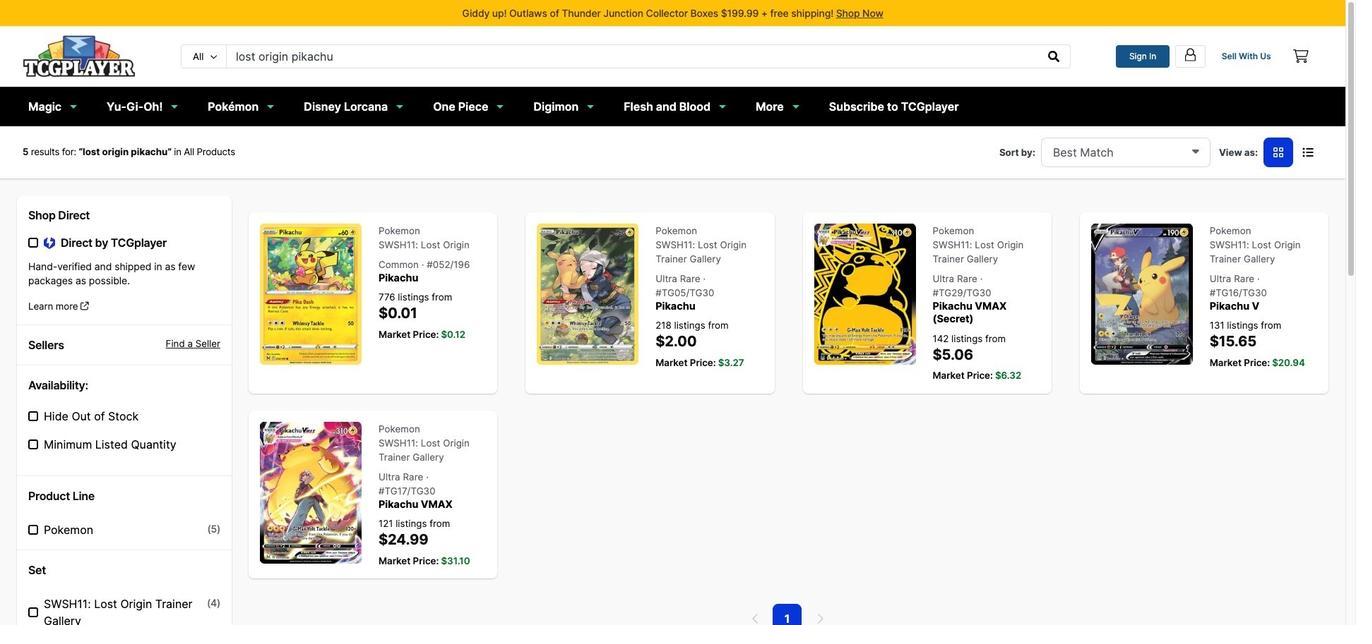 Task type: vqa. For each thing, say whether or not it's contained in the screenshot.
chevron right 'icon'
yes



Task type: describe. For each thing, give the bounding box(es) containing it.
tcgplayer.com image
[[23, 35, 136, 78]]

view your shopping cart image
[[1293, 50, 1309, 63]]

pikachu v image
[[1091, 224, 1193, 365]]

arrow up right from square image
[[81, 302, 89, 311]]

a list of results image
[[1302, 147, 1314, 158]]

user icon image
[[1183, 47, 1198, 62]]



Task type: locate. For each thing, give the bounding box(es) containing it.
chevron left image
[[752, 614, 759, 625]]

None checkbox
[[28, 238, 38, 248], [28, 412, 38, 422], [28, 608, 38, 618], [28, 238, 38, 248], [28, 412, 38, 422], [28, 608, 38, 618]]

2 pikachu image from the left
[[537, 224, 639, 365]]

direct by tcgplayer image
[[44, 237, 55, 250]]

submit your search image
[[1048, 51, 1060, 62]]

None field
[[1041, 137, 1211, 167]]

pikachu vmax image
[[260, 422, 362, 564]]

chevron right image
[[817, 614, 824, 625]]

None text field
[[227, 45, 1039, 68]]

None checkbox
[[28, 440, 38, 450], [28, 526, 38, 535], [28, 440, 38, 450], [28, 526, 38, 535]]

1 horizontal spatial pikachu image
[[537, 224, 639, 365]]

pikachu image
[[260, 224, 362, 365], [537, 224, 639, 365]]

0 horizontal spatial pikachu image
[[260, 224, 362, 365]]

a grid of results image
[[1273, 147, 1283, 158]]

pikachu vmax (secret) image
[[814, 224, 916, 365]]

caret down image
[[1192, 145, 1199, 157]]

1 pikachu image from the left
[[260, 224, 362, 365]]



